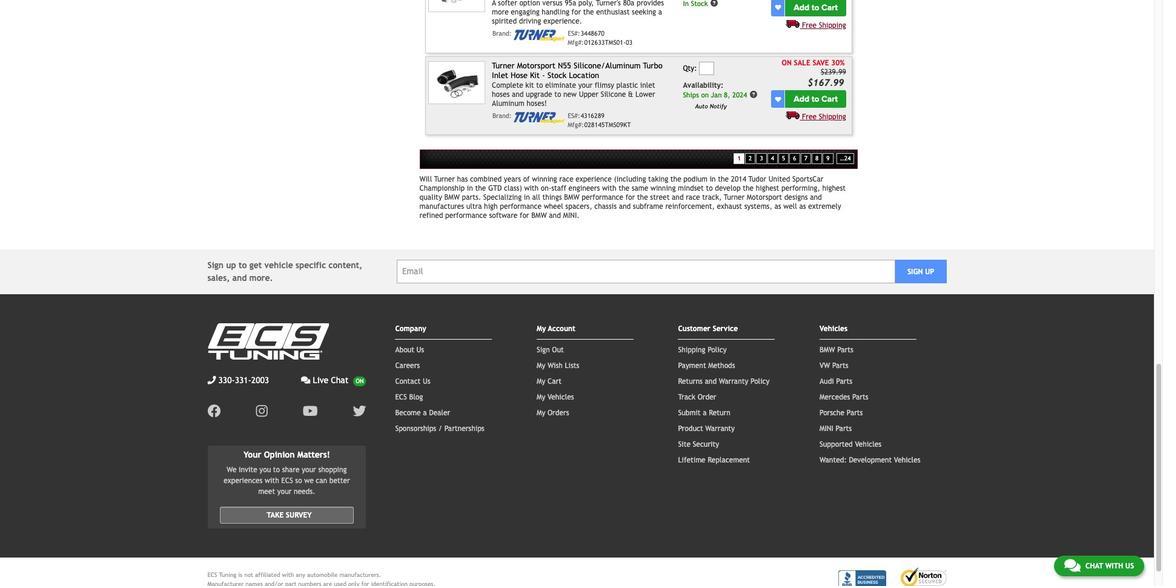 Task type: locate. For each thing, give the bounding box(es) containing it.
1 horizontal spatial your
[[302, 466, 316, 474]]

2 horizontal spatial your
[[578, 81, 593, 89]]

your inside turner motorsport n55 silicone/aluminum turbo inlet hose kit - stock location complete kit to eliminate your flimsy plastic inlet hoses and upgrade to new upper silicone & lower aluminum hoses!
[[578, 81, 593, 89]]

1 horizontal spatial highest
[[822, 184, 846, 192]]

1 mfg#: from the top
[[568, 39, 584, 46]]

0 horizontal spatial in
[[467, 184, 473, 192]]

0 vertical spatial add to cart
[[794, 2, 838, 13]]

winning up street at the top of the page
[[651, 184, 676, 192]]

1 my from the top
[[537, 324, 546, 333]]

es#: inside the es#: 4316289 mfg#: 028145tms09kt
[[568, 112, 580, 119]]

my for my account
[[537, 324, 546, 333]]

your for location
[[578, 81, 593, 89]]

your right meet
[[277, 488, 292, 496]]

0 horizontal spatial sign
[[207, 260, 224, 270]]

7 link
[[801, 153, 811, 164]]

subframe
[[633, 202, 663, 211]]

sign inside sign up to get vehicle specific content, sales, and more.
[[207, 260, 224, 270]]

motorsport up systems,
[[747, 193, 782, 201]]

2 vertical spatial performance
[[445, 211, 487, 220]]

to right add to wish list icon
[[812, 2, 819, 13]]

0 vertical spatial add
[[794, 2, 809, 13]]

free right free shipping icon
[[802, 113, 817, 121]]

product
[[678, 424, 703, 433]]

in up parts.
[[467, 184, 473, 192]]

comments image inside chat with us link
[[1064, 559, 1081, 573]]

0 vertical spatial cart
[[821, 2, 838, 13]]

1 horizontal spatial chat
[[1085, 562, 1103, 571]]

race
[[559, 175, 573, 183], [686, 193, 700, 201]]

None text field
[[699, 62, 714, 75]]

2 horizontal spatial ecs
[[395, 393, 407, 401]]

years
[[504, 175, 521, 183]]

sign out
[[537, 346, 564, 354]]

sign for sign up to get vehicle specific content, sales, and more.
[[207, 260, 224, 270]]

2 horizontal spatial turner
[[724, 193, 745, 201]]

cart right add to wish list icon
[[821, 2, 838, 13]]

highest up extremely
[[822, 184, 846, 192]]

shipping for free shipping icon
[[819, 113, 846, 121]]

with inside we invite you to share your shopping experiences with ecs so we can better meet your needs.
[[265, 477, 279, 485]]

and inside sign up to get vehicle specific content, sales, and more.
[[232, 273, 247, 283]]

8,
[[724, 91, 730, 99]]

for down the 95a
[[572, 8, 581, 17]]

add to cart button down $167.99
[[785, 91, 846, 108]]

ecs left tuning
[[207, 572, 217, 579]]

1 vertical spatial turner motorsport - corporate logo image
[[514, 112, 565, 124]]

mfg#: down 4316289
[[568, 121, 584, 128]]

5 my from the top
[[537, 409, 545, 417]]

2 add to cart button from the top
[[785, 91, 846, 108]]

turner up exhaust
[[724, 193, 745, 201]]

add
[[794, 2, 809, 13], [794, 94, 809, 104]]

tuning
[[219, 572, 236, 579]]

2 vertical spatial your
[[277, 488, 292, 496]]

ecs left blog
[[395, 393, 407, 401]]

in right podium
[[710, 175, 716, 183]]

experience.
[[543, 17, 582, 26]]

free
[[802, 21, 817, 30], [802, 113, 817, 121]]

free shipping image
[[786, 19, 800, 28]]

0 horizontal spatial motorsport
[[517, 61, 555, 70]]

the down same
[[637, 193, 648, 201]]

0 horizontal spatial turner
[[434, 175, 455, 183]]

0 vertical spatial winning
[[532, 175, 557, 183]]

bmw down wheel
[[531, 211, 547, 220]]

0 vertical spatial mfg#:
[[568, 39, 584, 46]]

dealer
[[429, 409, 450, 417]]

0 vertical spatial comments image
[[301, 376, 310, 384]]

parts for bmw parts
[[837, 346, 853, 354]]

question sign image
[[710, 0, 719, 7], [749, 91, 758, 99]]

2 horizontal spatial sign
[[907, 267, 923, 276]]

2 add from the top
[[794, 94, 809, 104]]

2 free from the top
[[802, 113, 817, 121]]

lists
[[565, 361, 579, 370]]

vehicles up orders
[[548, 393, 574, 401]]

0 horizontal spatial a
[[423, 409, 427, 417]]

comments image inside live chat link
[[301, 376, 310, 384]]

add to wish list image
[[775, 5, 781, 11]]

2 horizontal spatial a
[[703, 409, 707, 417]]

1 free shipping from the top
[[802, 21, 846, 30]]

0 vertical spatial your
[[578, 81, 593, 89]]

needs.
[[294, 488, 315, 496]]

order
[[698, 393, 716, 401]]

the down combined on the top of page
[[475, 184, 486, 192]]

to down $167.99
[[812, 94, 819, 104]]

1 vertical spatial your
[[302, 466, 316, 474]]

and right chassis at the right of page
[[619, 202, 631, 211]]

1 vertical spatial brand:
[[492, 112, 512, 119]]

turner motorsport - corporate logo image
[[514, 30, 565, 42], [514, 112, 565, 124]]

submit
[[678, 409, 701, 417]]

vw
[[820, 361, 830, 370]]

1 free from the top
[[802, 21, 817, 30]]

0 horizontal spatial ecs
[[207, 572, 217, 579]]

my vehicles link
[[537, 393, 574, 401]]

1 vertical spatial add to cart
[[794, 94, 838, 104]]

chat with us link
[[1054, 556, 1144, 577]]

your for so
[[277, 488, 292, 496]]

0 vertical spatial us
[[416, 346, 424, 354]]

parts up vw parts
[[837, 346, 853, 354]]

we
[[304, 477, 314, 485]]

0 horizontal spatial your
[[277, 488, 292, 496]]

0 vertical spatial turner
[[492, 61, 515, 70]]

sign up to get vehicle specific content, sales, and more.
[[207, 260, 362, 283]]

free right free shipping image
[[802, 21, 817, 30]]

1 add to cart button from the top
[[785, 0, 846, 16]]

/
[[438, 424, 442, 433]]

es#4316289 - 028145tms09kt - turner motorsport n55 silicone/aluminum turbo inlet hose kit - stock location - complete kit to eliminate your flimsy plastic inlet hoses and upgrade to new upper silicone & lower aluminum hoses! - turner motorsport - bmw image
[[428, 61, 485, 104]]

6
[[793, 155, 796, 162]]

es#: inside es#: 3448670 mfg#: 012633tms01-03
[[568, 30, 580, 37]]

2 vertical spatial ecs
[[207, 572, 217, 579]]

1 vertical spatial performance
[[500, 202, 542, 211]]

0 vertical spatial race
[[559, 175, 573, 183]]

sales,
[[207, 273, 230, 283]]

0 horizontal spatial up
[[226, 260, 236, 270]]

0 horizontal spatial performance
[[445, 211, 487, 220]]

performance up chassis at the right of page
[[582, 193, 623, 201]]

a left "dealer"
[[423, 409, 427, 417]]

vehicles up bmw parts link
[[820, 324, 848, 333]]

0 vertical spatial for
[[572, 8, 581, 17]]

sign inside button
[[907, 267, 923, 276]]

1 horizontal spatial a
[[658, 8, 662, 17]]

2 es#: from the top
[[568, 112, 580, 119]]

upper
[[579, 90, 598, 98]]

1 es#: from the top
[[568, 30, 580, 37]]

mfg#: for 4316289
[[568, 121, 584, 128]]

as left well
[[774, 202, 781, 211]]

parts down mercedes parts link at the bottom of the page
[[847, 409, 863, 417]]

audi parts
[[820, 377, 852, 386]]

1 vertical spatial policy
[[751, 377, 770, 386]]

shipping up payment
[[678, 346, 705, 354]]

1 vertical spatial in
[[467, 184, 473, 192]]

add for add to wish list icon
[[794, 2, 809, 13]]

a left return
[[703, 409, 707, 417]]

your up we
[[302, 466, 316, 474]]

race up staff
[[559, 175, 573, 183]]

bmw
[[444, 193, 460, 201], [564, 193, 580, 201], [531, 211, 547, 220], [820, 346, 835, 354]]

ecs left so
[[281, 477, 293, 485]]

account
[[548, 324, 575, 333]]

as
[[774, 202, 781, 211], [799, 202, 806, 211]]

0 vertical spatial turner motorsport - corporate logo image
[[514, 30, 565, 42]]

auto
[[695, 103, 708, 109]]

turner
[[492, 61, 515, 70], [434, 175, 455, 183], [724, 193, 745, 201]]

mfg#: inside es#: 3448670 mfg#: 012633tms01-03
[[568, 39, 584, 46]]

brand: down aluminum
[[492, 112, 512, 119]]

returns and warranty policy
[[678, 377, 770, 386]]

in left all
[[524, 193, 530, 201]]

1 horizontal spatial for
[[572, 8, 581, 17]]

1 vertical spatial for
[[626, 193, 635, 201]]

1 vertical spatial ecs
[[281, 477, 293, 485]]

add for add to wish list image
[[794, 94, 809, 104]]

2 horizontal spatial in
[[710, 175, 716, 183]]

0 horizontal spatial highest
[[756, 184, 779, 192]]

1 horizontal spatial motorsport
[[747, 193, 782, 201]]

0 vertical spatial free shipping
[[802, 21, 846, 30]]

parts
[[837, 346, 853, 354], [832, 361, 848, 370], [836, 377, 852, 386], [852, 393, 868, 401], [847, 409, 863, 417], [836, 424, 852, 433]]

2014
[[731, 175, 746, 183]]

inlet
[[640, 81, 655, 89]]

add to cart up free shipping image
[[794, 2, 838, 13]]

0 vertical spatial add to cart button
[[785, 0, 846, 16]]

1 vertical spatial add to cart button
[[785, 91, 846, 108]]

2 add to cart from the top
[[794, 94, 838, 104]]

0 vertical spatial ecs
[[395, 393, 407, 401]]

1 vertical spatial us
[[423, 377, 430, 386]]

and right sales,
[[232, 273, 247, 283]]

add to cart down $167.99
[[794, 94, 838, 104]]

comments image for live
[[301, 376, 310, 384]]

1 horizontal spatial ecs
[[281, 477, 293, 485]]

chat
[[331, 375, 348, 385], [1085, 562, 1103, 571]]

0 vertical spatial question sign image
[[710, 0, 719, 7]]

a inside a softer option versus 95a poly, turner's 80a provides more engaging handling for the enthusiast seeking a spirited driving experience.
[[658, 8, 662, 17]]

race down mindset
[[686, 193, 700, 201]]

0 horizontal spatial as
[[774, 202, 781, 211]]

to up "track,"
[[706, 184, 713, 192]]

es#: down "experience."
[[568, 30, 580, 37]]

highest down tudor
[[756, 184, 779, 192]]

refined
[[420, 211, 443, 220]]

add up free shipping icon
[[794, 94, 809, 104]]

parts up mercedes parts link at the bottom of the page
[[836, 377, 852, 386]]

winning
[[532, 175, 557, 183], [651, 184, 676, 192]]

es#3448670 - 012633tms01-03 -  turner motorsport centered polyurethane front control arm bushing - 80a - pre-installed in brackets - a softer option versus 95a poly, turner's 80a provides more engaging handling for the enthusiast seeking a spirited driving experience. - turner motorsport - bmw image
[[428, 0, 485, 12]]

1 horizontal spatial in
[[524, 193, 530, 201]]

1 horizontal spatial comments image
[[1064, 559, 1081, 573]]

mfg#: inside the es#: 4316289 mfg#: 028145tms09kt
[[568, 121, 584, 128]]

a down provides
[[658, 8, 662, 17]]

my for my vehicles
[[537, 393, 545, 401]]

automobile
[[307, 572, 338, 579]]

es#: left 4316289
[[568, 112, 580, 119]]

1 vertical spatial es#:
[[568, 112, 580, 119]]

chat with us
[[1085, 562, 1134, 571]]

1 vertical spatial warranty
[[705, 424, 735, 433]]

affiliated
[[255, 572, 280, 579]]

0 vertical spatial brand:
[[492, 30, 512, 37]]

returns
[[678, 377, 703, 386]]

turner motorsport - corporate logo image down hoses!
[[514, 112, 565, 124]]

designs
[[784, 193, 808, 201]]

warranty down methods
[[719, 377, 748, 386]]

your
[[578, 81, 593, 89], [302, 466, 316, 474], [277, 488, 292, 496]]

my left account in the left of the page
[[537, 324, 546, 333]]

mfg#:
[[568, 39, 584, 46], [568, 121, 584, 128]]

free for free shipping icon
[[802, 113, 817, 121]]

comments image left chat with us
[[1064, 559, 1081, 573]]

cart down wish
[[548, 377, 561, 386]]

es#:
[[568, 30, 580, 37], [568, 112, 580, 119]]

championship
[[420, 184, 465, 192]]

1 vertical spatial question sign image
[[749, 91, 758, 99]]

my up the my vehicles link
[[537, 377, 545, 386]]

cart down $167.99
[[821, 94, 838, 104]]

1 vertical spatial motorsport
[[747, 193, 782, 201]]

combined
[[470, 175, 502, 183]]

0 horizontal spatial policy
[[708, 346, 727, 354]]

1 horizontal spatial winning
[[651, 184, 676, 192]]

2 mfg#: from the top
[[568, 121, 584, 128]]

vehicles
[[820, 324, 848, 333], [548, 393, 574, 401], [855, 440, 881, 449], [894, 456, 920, 464]]

live chat
[[313, 375, 348, 385]]

1 vertical spatial cart
[[821, 94, 838, 104]]

on-
[[541, 184, 551, 192]]

1 vertical spatial add
[[794, 94, 809, 104]]

1 add to cart from the top
[[794, 2, 838, 13]]

add to wish list image
[[775, 96, 781, 102]]

comments image for chat
[[1064, 559, 1081, 573]]

instagram logo image
[[256, 404, 268, 418]]

1 horizontal spatial sign
[[537, 346, 550, 354]]

1 add from the top
[[794, 2, 809, 13]]

submit a return link
[[678, 409, 730, 417]]

1 vertical spatial chat
[[1085, 562, 1103, 571]]

lifetime replacement
[[678, 456, 750, 464]]

audi
[[820, 377, 834, 386]]

brand: for es#: 3448670 mfg#: 012633tms01-03
[[492, 30, 512, 37]]

2 vertical spatial for
[[520, 211, 529, 220]]

1 vertical spatial free shipping
[[802, 113, 846, 121]]

2 turner motorsport - corporate logo image from the top
[[514, 112, 565, 124]]

my down my cart
[[537, 393, 545, 401]]

to left get
[[239, 260, 247, 270]]

ships
[[683, 91, 699, 99]]

security
[[693, 440, 719, 449]]

live chat link
[[301, 374, 366, 387]]

silicone/aluminum
[[574, 61, 641, 70]]

turner up inlet
[[492, 61, 515, 70]]

a
[[492, 0, 496, 8]]

option
[[519, 0, 540, 8]]

customer service
[[678, 324, 738, 333]]

free shipping right free shipping icon
[[802, 113, 846, 121]]

my left orders
[[537, 409, 545, 417]]

parts for vw parts
[[832, 361, 848, 370]]

parts right vw
[[832, 361, 848, 370]]

0 vertical spatial in
[[710, 175, 716, 183]]

turner motorsport - corporate logo image down driving
[[514, 30, 565, 42]]

street
[[650, 193, 670, 201]]

2 brand: from the top
[[492, 112, 512, 119]]

my for my wish lists
[[537, 361, 545, 370]]

policy
[[708, 346, 727, 354], [751, 377, 770, 386]]

2 my from the top
[[537, 361, 545, 370]]

2 free shipping from the top
[[802, 113, 846, 121]]

parts.
[[462, 193, 481, 201]]

shipping up 30%
[[819, 21, 846, 30]]

availability:
[[683, 81, 723, 90]]

free shipping image
[[786, 111, 800, 120]]

add to cart button up free shipping image
[[785, 0, 846, 16]]

and inside turner motorsport n55 silicone/aluminum turbo inlet hose kit - stock location complete kit to eliminate your flimsy plastic inlet hoses and upgrade to new upper silicone & lower aluminum hoses!
[[512, 90, 524, 98]]

0 vertical spatial performance
[[582, 193, 623, 201]]

about
[[395, 346, 414, 354]]

turner's
[[596, 0, 621, 8]]

shipping down $167.99
[[819, 113, 846, 121]]

invite
[[239, 466, 257, 474]]

1 vertical spatial shipping
[[819, 113, 846, 121]]

performance down ultra
[[445, 211, 487, 220]]

to up upgrade
[[536, 81, 543, 89]]

on sale save 30% $239.99 $167.99
[[782, 59, 846, 88]]

vehicle
[[264, 260, 293, 270]]

0 vertical spatial shipping
[[819, 21, 846, 30]]

80a
[[623, 0, 634, 8]]

my wish lists link
[[537, 361, 579, 370]]

1 vertical spatial mfg#:
[[568, 121, 584, 128]]

auto notify
[[695, 103, 727, 109]]

add up free shipping image
[[794, 2, 809, 13]]

1 turner motorsport - corporate logo image from the top
[[514, 30, 565, 42]]

become
[[395, 409, 421, 417]]

to right you
[[273, 466, 280, 474]]

parts down porsche parts
[[836, 424, 852, 433]]

warranty down return
[[705, 424, 735, 433]]

free shipping right free shipping image
[[802, 21, 846, 30]]

parts up porsche parts
[[852, 393, 868, 401]]

for right software
[[520, 211, 529, 220]]

sign for sign up
[[907, 267, 923, 276]]

4 my from the top
[[537, 393, 545, 401]]

has
[[457, 175, 468, 183]]

softer
[[498, 0, 517, 8]]

ecs tuning image
[[207, 323, 329, 360]]

brand:
[[492, 30, 512, 37], [492, 112, 512, 119]]

turner up championship
[[434, 175, 455, 183]]

performance down all
[[500, 202, 542, 211]]

enthusiast
[[596, 8, 630, 17]]

es#: for es#: 3448670 mfg#: 012633tms01-03
[[568, 30, 580, 37]]

2 vertical spatial in
[[524, 193, 530, 201]]

331-
[[235, 375, 251, 385]]

turner motorsport - corporate logo image for es#: 3448670 mfg#: 012633tms01-03
[[514, 30, 565, 42]]

2 vertical spatial turner
[[724, 193, 745, 201]]

your up upper
[[578, 81, 593, 89]]

1 vertical spatial winning
[[651, 184, 676, 192]]

the down tudor
[[743, 184, 754, 192]]

supported
[[820, 440, 853, 449]]

motorsport up kit
[[517, 61, 555, 70]]

0 horizontal spatial comments image
[[301, 376, 310, 384]]

1 horizontal spatial as
[[799, 202, 806, 211]]

1 vertical spatial comments image
[[1064, 559, 1081, 573]]

0 vertical spatial es#:
[[568, 30, 580, 37]]

the down the poly,
[[583, 8, 594, 17]]

2 horizontal spatial performance
[[582, 193, 623, 201]]

up inside button
[[925, 267, 934, 276]]

2 vertical spatial us
[[1125, 562, 1134, 571]]

the inside a softer option versus 95a poly, turner's 80a provides more engaging handling for the enthusiast seeking a spirited driving experience.
[[583, 8, 594, 17]]

as down designs
[[799, 202, 806, 211]]

bmw parts link
[[820, 346, 853, 354]]

comments image
[[301, 376, 310, 384], [1064, 559, 1081, 573]]

up inside sign up to get vehicle specific content, sales, and more.
[[226, 260, 236, 270]]

not
[[244, 572, 253, 579]]

1 vertical spatial free
[[802, 113, 817, 121]]

3 my from the top
[[537, 377, 545, 386]]

2 horizontal spatial for
[[626, 193, 635, 201]]

comments image left live
[[301, 376, 310, 384]]

high
[[484, 202, 498, 211]]

brand: down 'spirited'
[[492, 30, 512, 37]]

winning up on-
[[532, 175, 557, 183]]

my left wish
[[537, 361, 545, 370]]

turner motorsport - corporate logo image for es#: 4316289 mfg#: 028145tms09kt
[[514, 112, 565, 124]]

my for my orders
[[537, 409, 545, 417]]

and up aluminum
[[512, 90, 524, 98]]

1 vertical spatial race
[[686, 193, 700, 201]]

for down same
[[626, 193, 635, 201]]

1 brand: from the top
[[492, 30, 512, 37]]

cart for add to cart button related to add to wish list image
[[821, 94, 838, 104]]

1 horizontal spatial up
[[925, 267, 934, 276]]

5
[[782, 155, 785, 162]]

gtd
[[488, 184, 502, 192]]

0 horizontal spatial question sign image
[[710, 0, 719, 7]]

spacers,
[[565, 202, 592, 211]]

mfg#: down 3448670
[[568, 39, 584, 46]]

and up reinforcement, on the top of page
[[672, 193, 684, 201]]

1 horizontal spatial turner
[[492, 61, 515, 70]]



Task type: describe. For each thing, give the bounding box(es) containing it.
survey
[[286, 511, 312, 520]]

contact us
[[395, 377, 430, 386]]

inlet
[[492, 71, 508, 80]]

2 vertical spatial cart
[[548, 377, 561, 386]]

vehicles up wanted: development vehicles link
[[855, 440, 881, 449]]

shipping for free shipping image
[[819, 21, 846, 30]]

product warranty link
[[678, 424, 735, 433]]

handling
[[542, 8, 569, 17]]

the up mindset
[[670, 175, 681, 183]]

so
[[295, 477, 302, 485]]

0 horizontal spatial chat
[[331, 375, 348, 385]]

motorsport inside will turner has combined years of winning race experience (including taking the podium in the 2014 tudor united sportscar championship in the gtd class) with on-staff engineers with the same winning mindset to develop the highest performing, highest quality bmw parts. specializing in all things bmw performance for the street and race track, turner motorsport designs and manufactures ultra high performance wheel spacers, chassis and subframe reinforcement, exhaust systems, as well as extremely refined performance software for bmw and mini.
[[747, 193, 782, 201]]

parts for mercedes parts
[[852, 393, 868, 401]]

2 highest from the left
[[822, 184, 846, 192]]

add to cart button for add to wish list icon
[[785, 0, 846, 16]]

opinion
[[264, 450, 295, 459]]

shopping
[[318, 466, 347, 474]]

free shipping for free shipping image
[[802, 21, 846, 30]]

sponsorships / partnerships link
[[395, 424, 484, 433]]

we invite you to share your shopping experiences with ecs so we can better meet your needs.
[[224, 466, 350, 496]]

2 vertical spatial shipping
[[678, 346, 705, 354]]

jan
[[711, 91, 722, 99]]

0 vertical spatial policy
[[708, 346, 727, 354]]

1 horizontal spatial policy
[[751, 377, 770, 386]]

kit
[[530, 71, 540, 80]]

parts for mini parts
[[836, 424, 852, 433]]

sponsorships
[[395, 424, 436, 433]]

4 link
[[767, 153, 778, 164]]

shipping policy
[[678, 346, 727, 354]]

eliminate
[[545, 81, 576, 89]]

ecs inside we invite you to share your shopping experiences with ecs so we can better meet your needs.
[[281, 477, 293, 485]]

us for about us
[[416, 346, 424, 354]]

well
[[783, 202, 797, 211]]

1 as from the left
[[774, 202, 781, 211]]

contact
[[395, 377, 421, 386]]

complete
[[492, 81, 523, 89]]

1 horizontal spatial race
[[686, 193, 700, 201]]

with inside chat with us link
[[1105, 562, 1123, 571]]

add to cart for add to wish list icon's add to cart button
[[794, 2, 838, 13]]

systems,
[[744, 202, 772, 211]]

0 horizontal spatial winning
[[532, 175, 557, 183]]

submit a return
[[678, 409, 730, 417]]

same
[[632, 184, 648, 192]]

free shipping for free shipping icon
[[802, 113, 846, 121]]

bmw up spacers,
[[564, 193, 580, 201]]

$239.99
[[821, 68, 846, 76]]

motorsport inside turner motorsport n55 silicone/aluminum turbo inlet hose kit - stock location complete kit to eliminate your flimsy plastic inlet hoses and upgrade to new upper silicone & lower aluminum hoses!
[[517, 61, 555, 70]]

service
[[713, 324, 738, 333]]

out
[[552, 346, 564, 354]]

payment methods
[[678, 361, 735, 370]]

wanted: development vehicles link
[[820, 456, 920, 464]]

up for sign up
[[925, 267, 934, 276]]

3448670
[[581, 30, 605, 37]]

$167.99
[[808, 77, 844, 88]]

kit
[[525, 81, 534, 89]]

phone image
[[207, 376, 216, 384]]

mini.
[[563, 211, 580, 220]]

class)
[[504, 184, 522, 192]]

0 vertical spatial warranty
[[719, 377, 748, 386]]

poly,
[[578, 0, 594, 8]]

my orders link
[[537, 409, 569, 417]]

add to cart for add to cart button related to add to wish list image
[[794, 94, 838, 104]]

up for sign up to get vehicle specific content, sales, and more.
[[226, 260, 236, 270]]

the up develop
[[718, 175, 729, 183]]

mini parts link
[[820, 424, 852, 433]]

us for contact us
[[423, 377, 430, 386]]

to inside we invite you to share your shopping experiences with ecs so we can better meet your needs.
[[273, 466, 280, 474]]

free for free shipping image
[[802, 21, 817, 30]]

parts for porsche parts
[[847, 409, 863, 417]]

add to cart button for add to wish list image
[[785, 91, 846, 108]]

porsche parts
[[820, 409, 863, 417]]

turner motorsport n55 silicone/aluminum turbo inlet hose kit - stock location complete kit to eliminate your flimsy plastic inlet hoses and upgrade to new upper silicone & lower aluminum hoses!
[[492, 61, 663, 108]]

2 as from the left
[[799, 202, 806, 211]]

wheel
[[544, 202, 563, 211]]

chassis
[[594, 202, 617, 211]]

about us link
[[395, 346, 424, 354]]

engaging
[[511, 8, 540, 17]]

spirited
[[492, 17, 517, 26]]

bmw parts
[[820, 346, 853, 354]]

a for customer service
[[703, 409, 707, 417]]

95a
[[565, 0, 576, 8]]

and up order
[[705, 377, 717, 386]]

es#: for es#: 4316289 mfg#: 028145tms09kt
[[568, 112, 580, 119]]

…24
[[840, 155, 851, 162]]

take survey
[[267, 511, 312, 520]]

turner inside turner motorsport n55 silicone/aluminum turbo inlet hose kit - stock location complete kit to eliminate your flimsy plastic inlet hoses and upgrade to new upper silicone & lower aluminum hoses!
[[492, 61, 515, 70]]

bmw down championship
[[444, 193, 460, 201]]

8 link
[[812, 153, 822, 164]]

1
[[737, 155, 741, 162]]

software
[[489, 211, 518, 220]]

take survey button
[[220, 507, 354, 524]]

to inside sign up to get vehicle specific content, sales, and more.
[[239, 260, 247, 270]]

to inside will turner has combined years of winning race experience (including taking the podium in the 2014 tudor united sportscar championship in the gtd class) with on-staff engineers with the same winning mindset to develop the highest performing, highest quality bmw parts. specializing in all things bmw performance for the street and race track, turner motorsport designs and manufactures ultra high performance wheel spacers, chassis and subframe reinforcement, exhaust systems, as well as extremely refined performance software for bmw and mini.
[[706, 184, 713, 192]]

twitter logo image
[[353, 404, 366, 418]]

mercedes parts link
[[820, 393, 868, 401]]

stock
[[547, 71, 567, 80]]

your opinion matters!
[[244, 450, 330, 459]]

mindset
[[678, 184, 704, 192]]

my account
[[537, 324, 575, 333]]

1 vertical spatial turner
[[434, 175, 455, 183]]

vehicles right development
[[894, 456, 920, 464]]

to down eliminate
[[554, 90, 561, 98]]

brand: for es#: 4316289 mfg#: 028145tms09kt
[[492, 112, 512, 119]]

payment
[[678, 361, 706, 370]]

9
[[826, 155, 830, 162]]

cart for add to wish list icon's add to cart button
[[821, 2, 838, 13]]

will
[[420, 175, 432, 183]]

ecs tuning is not affiliated with any automobile manufacturers.
[[207, 572, 381, 579]]

a for company
[[423, 409, 427, 417]]

my for my cart
[[537, 377, 545, 386]]

payment methods link
[[678, 361, 735, 370]]

porsche
[[820, 409, 845, 417]]

9 link
[[823, 153, 833, 164]]

ecs for blog
[[395, 393, 407, 401]]

sign for sign out
[[537, 346, 550, 354]]

us inside chat with us link
[[1125, 562, 1134, 571]]

1 horizontal spatial question sign image
[[749, 91, 758, 99]]

mini
[[820, 424, 833, 433]]

1 highest from the left
[[756, 184, 779, 192]]

youtube logo image
[[303, 404, 318, 418]]

0 horizontal spatial for
[[520, 211, 529, 220]]

develop
[[715, 184, 741, 192]]

mfg#: for 3448670
[[568, 39, 584, 46]]

quality
[[420, 193, 442, 201]]

Email email field
[[397, 260, 895, 284]]

my wish lists
[[537, 361, 579, 370]]

1 horizontal spatial performance
[[500, 202, 542, 211]]

ultra
[[466, 202, 482, 211]]

parts for audi parts
[[836, 377, 852, 386]]

qty:
[[683, 64, 697, 73]]

can
[[316, 477, 327, 485]]

performing,
[[781, 184, 820, 192]]

share
[[282, 466, 300, 474]]

&
[[628, 90, 633, 98]]

tudor
[[748, 175, 766, 183]]

content,
[[328, 260, 362, 270]]

bmw up vw
[[820, 346, 835, 354]]

facebook logo image
[[207, 404, 221, 418]]

30%
[[831, 59, 845, 67]]

and down wheel
[[549, 211, 561, 220]]

sign up button
[[895, 260, 947, 284]]

specific
[[296, 260, 326, 270]]

the down (including
[[619, 184, 629, 192]]

4316289
[[581, 112, 605, 119]]

my orders
[[537, 409, 569, 417]]

mercedes parts
[[820, 393, 868, 401]]

for inside a softer option versus 95a poly, turner's 80a provides more engaging handling for the enthusiast seeking a spirited driving experience.
[[572, 8, 581, 17]]

es#: 3448670 mfg#: 012633tms01-03
[[568, 30, 633, 46]]

ecs blog link
[[395, 393, 423, 401]]

and up extremely
[[810, 193, 822, 201]]

330-
[[218, 375, 235, 385]]

ecs for tuning
[[207, 572, 217, 579]]

take survey link
[[220, 507, 354, 524]]



Task type: vqa. For each thing, say whether or not it's contained in the screenshot.
Lighting Parts & Accessories banner image
no



